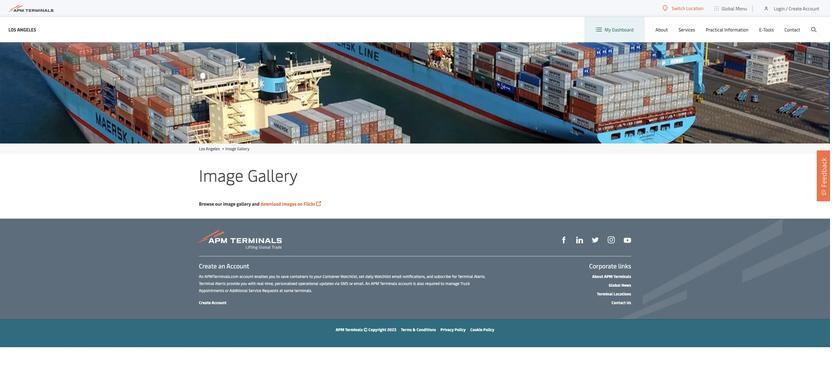 Task type: describe. For each thing, give the bounding box(es) containing it.
cookie policy link
[[470, 327, 494, 332]]

location
[[686, 5, 704, 11]]

image
[[223, 201, 235, 207]]

cookie policy
[[470, 327, 494, 332]]

policy for privacy policy
[[455, 327, 466, 332]]

create account
[[199, 300, 227, 305]]

1 horizontal spatial terminal
[[458, 274, 473, 279]]

global menu button
[[709, 0, 753, 17]]

angeles for los angeles
[[17, 26, 36, 33]]

>
[[222, 146, 224, 151]]

contact us link
[[612, 300, 631, 305]]

0 vertical spatial terminals
[[613, 274, 631, 279]]

facebook image
[[561, 237, 567, 243]]

conditions
[[417, 327, 436, 332]]

2 vertical spatial terminal
[[597, 291, 613, 297]]

truck
[[460, 281, 470, 286]]

terms
[[401, 327, 412, 332]]

about apm terminals link
[[592, 274, 631, 279]]

1 vertical spatial gallery
[[248, 164, 298, 186]]

download
[[261, 201, 281, 207]]

some
[[284, 288, 294, 293]]

e-tools button
[[759, 17, 774, 42]]

at
[[279, 288, 283, 293]]

1 vertical spatial los angeles link
[[199, 146, 220, 151]]

practical
[[706, 26, 723, 33]]

contact us
[[612, 300, 631, 305]]

about for about
[[656, 26, 668, 33]]

terminal locations
[[597, 291, 631, 297]]

shape link
[[561, 236, 567, 243]]

corporate
[[589, 262, 617, 270]]

practical information
[[706, 26, 749, 33]]

subscribe
[[434, 274, 451, 279]]

alerts
[[215, 281, 226, 286]]

links
[[618, 262, 631, 270]]

global for global menu
[[722, 5, 735, 11]]

0 vertical spatial image
[[225, 146, 236, 151]]

my dashboard button
[[596, 17, 634, 42]]

browse our image gallery and
[[199, 201, 261, 207]]

save
[[281, 274, 289, 279]]

0 vertical spatial you
[[269, 274, 275, 279]]

my dashboard
[[605, 26, 634, 33]]

0 horizontal spatial or
[[225, 288, 229, 293]]

0 vertical spatial gallery
[[237, 146, 250, 151]]

download images on flickr
[[261, 201, 315, 207]]

switch location
[[672, 5, 704, 11]]

via
[[335, 281, 340, 286]]

services
[[679, 26, 695, 33]]

los for los angeles > image gallery
[[199, 146, 205, 151]]

create an account
[[199, 262, 249, 270]]

linkedin__x28_alt_x29__3_ link
[[576, 236, 583, 243]]

provide
[[227, 281, 240, 286]]

browse
[[199, 201, 214, 207]]

service
[[249, 288, 261, 293]]

corporate links
[[589, 262, 631, 270]]

daily
[[365, 274, 374, 279]]

email
[[392, 274, 402, 279]]

los angeles > image gallery
[[199, 146, 250, 151]]

watchlist,
[[341, 274, 358, 279]]

container
[[323, 274, 340, 279]]

create for create an account
[[199, 262, 217, 270]]

news
[[622, 283, 631, 288]]

1 horizontal spatial to
[[309, 274, 313, 279]]

privacy policy link
[[441, 327, 466, 332]]

1 horizontal spatial account
[[398, 281, 412, 286]]

services button
[[679, 17, 695, 42]]

twitter image
[[592, 237, 599, 243]]

global for global news
[[609, 283, 621, 288]]

notifications,
[[403, 274, 426, 279]]

containers
[[290, 274, 308, 279]]

privacy
[[441, 327, 454, 332]]

1 vertical spatial terminal
[[199, 281, 214, 286]]

time,
[[265, 281, 274, 286]]

1 vertical spatial image
[[199, 164, 243, 186]]

cookie
[[470, 327, 482, 332]]

account inside 'link'
[[803, 5, 819, 11]]

1 vertical spatial an
[[365, 281, 370, 286]]

us
[[627, 300, 631, 305]]

my
[[605, 26, 611, 33]]

e-
[[759, 26, 763, 33]]

0 horizontal spatial terminals
[[345, 327, 363, 332]]

switch location button
[[663, 5, 704, 11]]

requests
[[262, 288, 278, 293]]

0 vertical spatial apm
[[604, 274, 613, 279]]

sms
[[340, 281, 348, 286]]

flickr
[[304, 201, 315, 207]]

0 horizontal spatial los angeles link
[[8, 26, 36, 33]]

menu
[[736, 5, 747, 11]]

1 vertical spatial account
[[226, 262, 249, 270]]

feedback
[[819, 157, 828, 187]]

contact for contact us
[[612, 300, 626, 305]]

set
[[359, 274, 364, 279]]

and inside an apmterminals.com account enables you to save containers to your container watchlist, set daily watchlist email notifications, and subscribe for terminal alerts. terminal alerts provide you with real-time, personalised operational updates via sms or email. an apm terminals account is also required to manage truck appointments or additional service requests at some terminals.
[[427, 274, 433, 279]]

updates
[[319, 281, 334, 286]]

0 vertical spatial or
[[349, 281, 353, 286]]

additional
[[229, 288, 248, 293]]



Task type: vqa. For each thing, say whether or not it's contained in the screenshot.
to to the left
yes



Task type: locate. For each thing, give the bounding box(es) containing it.
0 vertical spatial global
[[722, 5, 735, 11]]

2 horizontal spatial to
[[441, 281, 444, 286]]

ⓒ
[[364, 327, 368, 332]]

terms & conditions link
[[401, 327, 436, 332]]

for
[[452, 274, 457, 279]]

gallery
[[236, 201, 251, 207]]

1 horizontal spatial contact
[[785, 26, 800, 33]]

contact down "locations"
[[612, 300, 626, 305]]

global news link
[[609, 283, 631, 288]]

0 vertical spatial account
[[239, 274, 253, 279]]

0 horizontal spatial you
[[241, 281, 247, 286]]

los angeles link
[[8, 26, 36, 33], [199, 146, 220, 151]]

alerts.
[[474, 274, 485, 279]]

manage
[[445, 281, 459, 286]]

email.
[[354, 281, 364, 286]]

1 vertical spatial create
[[199, 262, 217, 270]]

you tube link
[[624, 236, 631, 243]]

dashboard
[[612, 26, 634, 33]]

login / create account link
[[764, 0, 819, 17]]

your
[[314, 274, 322, 279]]

0 horizontal spatial and
[[252, 201, 260, 207]]

0 vertical spatial an
[[199, 274, 204, 279]]

policy right privacy
[[455, 327, 466, 332]]

to left your
[[309, 274, 313, 279]]

about
[[656, 26, 668, 33], [592, 274, 603, 279]]

1 horizontal spatial policy
[[483, 327, 494, 332]]

0 vertical spatial create
[[789, 5, 802, 11]]

1 vertical spatial terminals
[[380, 281, 397, 286]]

apm
[[604, 274, 613, 279], [371, 281, 379, 286], [336, 327, 344, 332]]

to
[[276, 274, 280, 279], [309, 274, 313, 279], [441, 281, 444, 286]]

0 vertical spatial los angeles link
[[8, 26, 36, 33]]

apmt footer logo image
[[199, 230, 282, 250]]

2023
[[387, 327, 396, 332]]

create right /
[[789, 5, 802, 11]]

account
[[239, 274, 253, 279], [398, 281, 412, 286]]

2 horizontal spatial terminals
[[613, 274, 631, 279]]

contact for contact
[[785, 26, 800, 33]]

0 vertical spatial about
[[656, 26, 668, 33]]

real-
[[257, 281, 265, 286]]

0 vertical spatial terminal
[[458, 274, 473, 279]]

enables
[[254, 274, 268, 279]]

youtube image
[[624, 238, 631, 243]]

download images on flickr link
[[261, 201, 315, 207]]

account up with
[[239, 274, 253, 279]]

/
[[786, 5, 788, 11]]

2 vertical spatial terminals
[[345, 327, 363, 332]]

global left menu
[[722, 5, 735, 11]]

also
[[417, 281, 424, 286]]

1 vertical spatial contact
[[612, 300, 626, 305]]

appointments
[[199, 288, 224, 293]]

apm left ⓒ
[[336, 327, 344, 332]]

to down subscribe
[[441, 281, 444, 286]]

apm down daily
[[371, 281, 379, 286]]

login / create account
[[774, 5, 819, 11]]

contact down login / create account 'link'
[[785, 26, 800, 33]]

0 horizontal spatial account
[[239, 274, 253, 279]]

about for about apm terminals
[[592, 274, 603, 279]]

1 vertical spatial or
[[225, 288, 229, 293]]

terminals up global news at bottom right
[[613, 274, 631, 279]]

create down appointments
[[199, 300, 211, 305]]

terminals down the watchlist
[[380, 281, 397, 286]]

terminal up truck
[[458, 274, 473, 279]]

policy right cookie
[[483, 327, 494, 332]]

1 vertical spatial you
[[241, 281, 247, 286]]

on
[[297, 201, 303, 207]]

apm terminals ⓒ copyright 2023
[[336, 327, 396, 332]]

to left save on the left
[[276, 274, 280, 279]]

1 vertical spatial los
[[199, 146, 205, 151]]

global news
[[609, 283, 631, 288]]

create
[[789, 5, 802, 11], [199, 262, 217, 270], [199, 300, 211, 305]]

our
[[215, 201, 222, 207]]

and up required
[[427, 274, 433, 279]]

account left is
[[398, 281, 412, 286]]

about left services popup button
[[656, 26, 668, 33]]

global inside "global menu" button
[[722, 5, 735, 11]]

linkedin image
[[576, 237, 583, 243]]

0 vertical spatial and
[[252, 201, 260, 207]]

1 horizontal spatial you
[[269, 274, 275, 279]]

create for create account
[[199, 300, 211, 305]]

login
[[774, 5, 785, 11]]

you up time,
[[269, 274, 275, 279]]

is
[[413, 281, 416, 286]]

contact
[[785, 26, 800, 33], [612, 300, 626, 305]]

1 horizontal spatial apm
[[371, 281, 379, 286]]

terminal down global news at bottom right
[[597, 291, 613, 297]]

2 horizontal spatial terminal
[[597, 291, 613, 297]]

create left an
[[199, 262, 217, 270]]

0 horizontal spatial policy
[[455, 327, 466, 332]]

feedback button
[[817, 150, 830, 201]]

terminals.
[[294, 288, 312, 293]]

policy for cookie policy
[[483, 327, 494, 332]]

account down appointments
[[212, 300, 227, 305]]

0 horizontal spatial angeles
[[17, 26, 36, 33]]

or right the sms
[[349, 281, 353, 286]]

angeles
[[17, 26, 36, 33], [206, 146, 220, 151]]

apm inside an apmterminals.com account enables you to save containers to your container watchlist, set daily watchlist email notifications, and subscribe for terminal alerts. terminal alerts provide you with real-time, personalised operational updates via sms or email. an apm terminals account is also required to manage truck appointments or additional service requests at some terminals.
[[371, 281, 379, 286]]

instagram link
[[608, 236, 615, 244]]

los for los angeles
[[8, 26, 16, 33]]

1 vertical spatial and
[[427, 274, 433, 279]]

0 vertical spatial angeles
[[17, 26, 36, 33]]

required
[[425, 281, 440, 286]]

&
[[413, 327, 416, 332]]

0 vertical spatial account
[[803, 5, 819, 11]]

and right 'gallery'
[[252, 201, 260, 207]]

1 horizontal spatial los
[[199, 146, 205, 151]]

global
[[722, 5, 735, 11], [609, 283, 621, 288]]

image gallery
[[199, 164, 298, 186]]

an
[[218, 262, 225, 270]]

operational
[[298, 281, 318, 286]]

terminals left ⓒ
[[345, 327, 363, 332]]

0 vertical spatial contact
[[785, 26, 800, 33]]

0 horizontal spatial to
[[276, 274, 280, 279]]

1 horizontal spatial global
[[722, 5, 735, 11]]

1 policy from the left
[[455, 327, 466, 332]]

account right /
[[803, 5, 819, 11]]

information
[[724, 26, 749, 33]]

and
[[252, 201, 260, 207], [427, 274, 433, 279]]

contact button
[[785, 17, 800, 42]]

2 vertical spatial create
[[199, 300, 211, 305]]

global menu
[[722, 5, 747, 11]]

1 horizontal spatial angeles
[[206, 146, 220, 151]]

about down corporate
[[592, 274, 603, 279]]

image right >
[[225, 146, 236, 151]]

personalised
[[275, 281, 297, 286]]

los angeles pier 400 image
[[0, 42, 830, 144]]

1 horizontal spatial los angeles link
[[199, 146, 220, 151]]

0 vertical spatial los
[[8, 26, 16, 33]]

1 horizontal spatial and
[[427, 274, 433, 279]]

account right an
[[226, 262, 249, 270]]

images
[[282, 201, 296, 207]]

an apmterminals.com account enables you to save containers to your container watchlist, set daily watchlist email notifications, and subscribe for terminal alerts. terminal alerts provide you with real-time, personalised operational updates via sms or email. an apm terminals account is also required to manage truck appointments or additional service requests at some terminals.
[[199, 274, 485, 293]]

2 vertical spatial apm
[[336, 327, 344, 332]]

fill 44 link
[[592, 236, 599, 243]]

you left with
[[241, 281, 247, 286]]

1 horizontal spatial or
[[349, 281, 353, 286]]

practical information button
[[706, 17, 749, 42]]

2 horizontal spatial apm
[[604, 274, 613, 279]]

global up terminal locations link
[[609, 283, 621, 288]]

0 horizontal spatial los
[[8, 26, 16, 33]]

los angeles
[[8, 26, 36, 33]]

copyright
[[368, 327, 386, 332]]

an up appointments
[[199, 274, 204, 279]]

2 vertical spatial account
[[212, 300, 227, 305]]

e-tools
[[759, 26, 774, 33]]

locations
[[614, 291, 631, 297]]

0 horizontal spatial contact
[[612, 300, 626, 305]]

terminals inside an apmterminals.com account enables you to save containers to your container watchlist, set daily watchlist email notifications, and subscribe for terminal alerts. terminal alerts provide you with real-time, personalised operational updates via sms or email. an apm terminals account is also required to manage truck appointments or additional service requests at some terminals.
[[380, 281, 397, 286]]

terms & conditions
[[401, 327, 436, 332]]

0 horizontal spatial an
[[199, 274, 204, 279]]

0 horizontal spatial global
[[609, 283, 621, 288]]

0 horizontal spatial terminal
[[199, 281, 214, 286]]

terminals
[[613, 274, 631, 279], [380, 281, 397, 286], [345, 327, 363, 332]]

account
[[803, 5, 819, 11], [226, 262, 249, 270], [212, 300, 227, 305]]

an down daily
[[365, 281, 370, 286]]

about apm terminals
[[592, 274, 631, 279]]

instagram image
[[608, 236, 615, 244]]

apm down corporate links
[[604, 274, 613, 279]]

1 vertical spatial apm
[[371, 281, 379, 286]]

1 horizontal spatial an
[[365, 281, 370, 286]]

tools
[[763, 26, 774, 33]]

0 horizontal spatial apm
[[336, 327, 344, 332]]

1 horizontal spatial about
[[656, 26, 668, 33]]

policy
[[455, 327, 466, 332], [483, 327, 494, 332]]

or
[[349, 281, 353, 286], [225, 288, 229, 293]]

or down alerts
[[225, 288, 229, 293]]

switch
[[672, 5, 685, 11]]

1 horizontal spatial terminals
[[380, 281, 397, 286]]

angeles for los angeles > image gallery
[[206, 146, 220, 151]]

image down >
[[199, 164, 243, 186]]

1 vertical spatial account
[[398, 281, 412, 286]]

terminal up appointments
[[199, 281, 214, 286]]

1 vertical spatial angeles
[[206, 146, 220, 151]]

terminal locations link
[[597, 291, 631, 297]]

2 policy from the left
[[483, 327, 494, 332]]

create inside 'link'
[[789, 5, 802, 11]]

1 vertical spatial about
[[592, 274, 603, 279]]

0 horizontal spatial about
[[592, 274, 603, 279]]

1 vertical spatial global
[[609, 283, 621, 288]]



